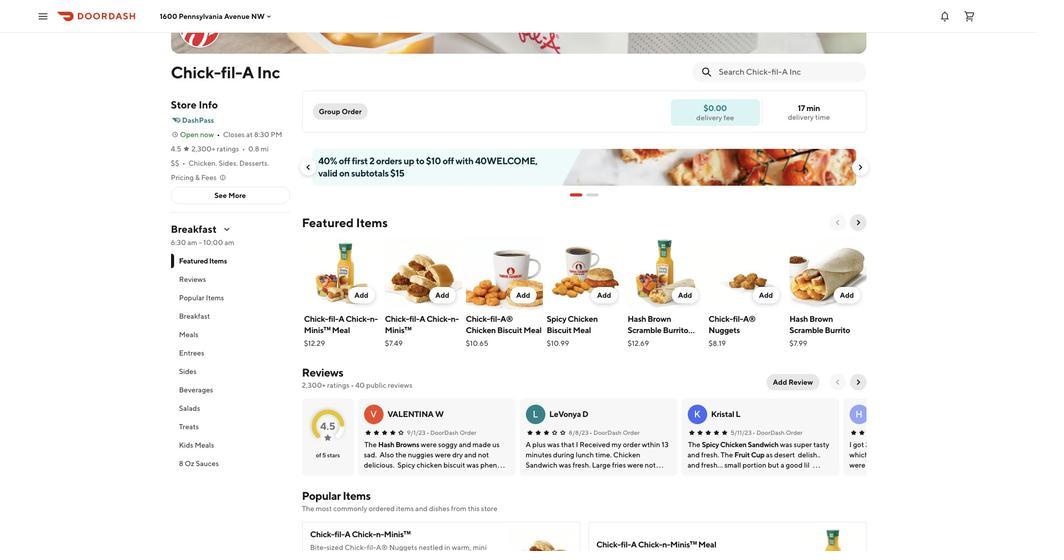 Task type: locate. For each thing, give the bounding box(es) containing it.
spicy up $10.99
[[547, 314, 566, 324]]

n- inside chick-fil-a chick-n- minis™ $7.49
[[451, 314, 459, 324]]

kids meals
[[179, 441, 214, 450]]

1 vertical spatial 2,300+
[[302, 382, 326, 390]]

ratings
[[217, 145, 239, 153], [327, 382, 349, 390]]

sides
[[179, 368, 197, 376]]

a® inside chick-fil-a® nuggets $8.19
[[743, 314, 756, 324]]

biscuit
[[497, 326, 522, 335], [547, 326, 572, 335]]

chick-fil-a chick-n-minis™ image
[[385, 237, 462, 310], [507, 522, 580, 552]]

popular
[[179, 294, 204, 302], [302, 490, 341, 503]]

1 horizontal spatial delivery
[[788, 113, 814, 121]]

delivery
[[788, 113, 814, 121], [696, 113, 722, 122]]

7 add button from the left
[[834, 287, 860, 304]]

1 horizontal spatial 4.5
[[320, 420, 335, 432]]

a® inside chick-fil-a® chicken biscuit meal $10.65
[[500, 314, 513, 324]]

0 vertical spatial chick-fil-a chick-n-minis™ image
[[385, 237, 462, 310]]

6 add button from the left
[[753, 287, 779, 304]]

am down menus icon at the top of page
[[224, 239, 234, 247]]

2 scramble from the left
[[789, 326, 823, 335]]

min
[[806, 103, 820, 113]]

doordash down w
[[430, 429, 459, 437]]

• doordash order for v
[[427, 429, 477, 437]]

0 vertical spatial meals
[[179, 331, 198, 339]]

chicken up $10.99
[[568, 314, 598, 324]]

hash inside button
[[378, 441, 394, 449]]

doordash up 'sandwich' on the bottom right of page
[[757, 429, 785, 437]]

2 brown from the left
[[809, 314, 833, 324]]

items inside popular items the most commonly ordered items and dishes from this store
[[343, 490, 371, 503]]

a® down chick-fil-a® chicken biscuit meal image
[[500, 314, 513, 324]]

2 a® from the left
[[743, 314, 756, 324]]

reviews link
[[302, 366, 343, 380]]

off up on
[[339, 156, 350, 166]]

1 horizontal spatial scramble
[[789, 326, 823, 335]]

0 vertical spatial spicy
[[547, 314, 566, 324]]

0 vertical spatial chick-fil-a chick-n-minis™ meal image
[[304, 237, 381, 310]]

3 add button from the left
[[510, 287, 536, 304]]

0 horizontal spatial delivery
[[696, 113, 722, 122]]

1 horizontal spatial biscuit
[[547, 326, 572, 335]]

add button up chick-fil-a® chicken biscuit meal $10.65 on the bottom of page
[[510, 287, 536, 304]]

n- for chick-fil-a chick-n- minis™ $7.49
[[451, 314, 459, 324]]

order for l
[[623, 429, 640, 437]]

hash for hash brown scramble burrito $7.99
[[789, 314, 808, 324]]

meals inside button
[[195, 441, 214, 450]]

select promotional banner element
[[570, 186, 598, 204]]

hash brown scramble burrito $7.99
[[789, 314, 850, 348]]

meal
[[332, 326, 350, 335], [524, 326, 542, 335], [573, 326, 591, 335], [628, 337, 646, 347], [698, 540, 716, 550]]

delivery down $0.00
[[696, 113, 722, 122]]

1 vertical spatial featured
[[179, 257, 208, 265]]

meals right kids
[[195, 441, 214, 450]]

0 vertical spatial popular
[[179, 294, 204, 302]]

store
[[171, 99, 197, 111]]

minis™ inside chick-fil-a chick-n- minis™ meal $12.29
[[304, 326, 331, 335]]

n- for chick-fil-a chick-n-minis™
[[376, 530, 384, 540]]

chick-fil-a® nuggets image
[[709, 237, 785, 310]]

1 vertical spatial popular
[[302, 490, 341, 503]]

1 horizontal spatial chicken
[[568, 314, 598, 324]]

to
[[416, 156, 424, 166]]

0 horizontal spatial previous button of carousel image
[[304, 163, 312, 172]]

popular inside 'popular items' button
[[179, 294, 204, 302]]

breakfast up -
[[171, 223, 217, 235]]

am left -
[[187, 239, 197, 247]]

chick-fil-a chick-n-minis™ meal image
[[304, 237, 381, 310], [794, 522, 866, 552]]

reviews inside button
[[179, 276, 206, 284]]

add button up hash brown scramble burrito $7.99
[[834, 287, 860, 304]]

brown inside hash brown scramble burrito meal
[[648, 314, 671, 324]]

add for chick-fil-a® nuggets
[[759, 291, 773, 300]]

most
[[316, 505, 332, 513]]

1 horizontal spatial burrito
[[825, 326, 850, 335]]

0 horizontal spatial reviews
[[179, 276, 206, 284]]

meal inside hash brown scramble burrito meal
[[628, 337, 646, 347]]

sauces
[[196, 460, 219, 468]]

add button up the "spicy chicken biscuit meal $10.99"
[[591, 287, 617, 304]]

1 horizontal spatial am
[[224, 239, 234, 247]]

l left levonya
[[533, 409, 538, 420]]

spicy chicken biscuit meal $10.99
[[547, 314, 598, 348]]

minis™ for chick-fil-a chick-n- minis™ $7.49
[[385, 326, 411, 335]]

1 horizontal spatial doordash
[[593, 429, 622, 437]]

minis™ for chick-fil-a chick-n- minis™ meal $12.29
[[304, 326, 331, 335]]

• doordash order right '8/8/23'
[[590, 429, 640, 437]]

popular down the 'reviews' button on the left of the page
[[179, 294, 204, 302]]

2 delivery from the left
[[696, 113, 722, 122]]

add button for hash brown scramble burrito
[[834, 287, 860, 304]]

items inside button
[[206, 294, 224, 302]]

ratings inside reviews 2,300+ ratings • 40 public reviews
[[327, 382, 349, 390]]

40%
[[318, 156, 337, 166]]

3 • doordash order from the left
[[753, 429, 803, 437]]

spicy chicken biscuit meal image
[[547, 237, 624, 310]]

sides.
[[219, 159, 238, 167]]

add for spicy chicken biscuit meal
[[597, 291, 611, 300]]

add button up chick-fil-a chick-n- minis™ $7.49
[[429, 287, 456, 304]]

featured down the valid
[[302, 216, 354, 230]]

0 vertical spatial featured
[[302, 216, 354, 230]]

a for chick-fil-a inc
[[242, 62, 254, 82]]

10:00
[[203, 239, 223, 247]]

popular for popular items the most commonly ordered items and dishes from this store
[[302, 490, 341, 503]]

meal inside the "spicy chicken biscuit meal $10.99"
[[573, 326, 591, 335]]

popular inside popular items the most commonly ordered items and dishes from this store
[[302, 490, 341, 503]]

1 vertical spatial spicy
[[702, 441, 719, 449]]

1 vertical spatial breakfast
[[179, 312, 210, 321]]

featured down -
[[179, 257, 208, 265]]

breakfast down popular items
[[179, 312, 210, 321]]

0 horizontal spatial featured items
[[179, 257, 227, 265]]

add button for chick-fil-a chick-n- minis™ meal
[[348, 287, 375, 304]]

1 vertical spatial next button of carousel image
[[854, 219, 862, 227]]

burrito inside hash brown scramble burrito $7.99
[[825, 326, 850, 335]]

1 vertical spatial 4.5
[[320, 420, 335, 432]]

1 add button from the left
[[348, 287, 375, 304]]

delivery inside $0.00 delivery fee
[[696, 113, 722, 122]]

fil- for chick-fil-a® nuggets $8.19
[[733, 314, 743, 324]]

fil-
[[221, 62, 242, 82], [328, 314, 338, 324], [409, 314, 419, 324], [490, 314, 500, 324], [733, 314, 743, 324], [335, 530, 345, 540], [621, 540, 631, 550]]

of
[[316, 452, 321, 459]]

4.5 up $$
[[171, 145, 181, 153]]

2 burrito from the left
[[825, 326, 850, 335]]

0 horizontal spatial spicy
[[547, 314, 566, 324]]

add button for chick-fil-a chick-n- minis™
[[429, 287, 456, 304]]

2 add button from the left
[[429, 287, 456, 304]]

1 a® from the left
[[500, 314, 513, 324]]

2 biscuit from the left
[[547, 326, 572, 335]]

8
[[179, 460, 183, 468]]

scramble inside hash brown scramble burrito $7.99
[[789, 326, 823, 335]]

fil- inside chick-fil-a chick-n- minis™ meal $12.29
[[328, 314, 338, 324]]

kids meals button
[[171, 436, 290, 455]]

$10.65
[[466, 340, 488, 348]]

hash inside hash brown scramble burrito meal
[[628, 314, 646, 324]]

• right $$
[[182, 159, 185, 167]]

chick- inside chick-fil-a® nuggets $8.19
[[709, 314, 733, 324]]

brown inside hash brown scramble burrito $7.99
[[809, 314, 833, 324]]

2 off from the left
[[443, 156, 454, 166]]

scramble up $12.69
[[628, 326, 662, 335]]

meals button
[[171, 326, 290, 344]]

17
[[798, 103, 805, 113]]

scramble inside hash brown scramble burrito meal
[[628, 326, 662, 335]]

0 vertical spatial 4.5
[[171, 145, 181, 153]]

items inside heading
[[356, 216, 388, 230]]

2 horizontal spatial doordash
[[757, 429, 785, 437]]

a inside chick-fil-a chick-n- minis™ $7.49
[[419, 314, 425, 324]]

reviews inside reviews 2,300+ ratings • 40 public reviews
[[302, 366, 343, 380]]

previous button of carousel image
[[304, 163, 312, 172], [834, 219, 842, 227]]

2 horizontal spatial chicken
[[720, 441, 747, 449]]

1 biscuit from the left
[[497, 326, 522, 335]]

n- for chick-fil-a chick-n-minis™ meal
[[662, 540, 670, 550]]

add for chick-fil-a chick-n- minis™
[[435, 291, 449, 300]]

valentina w
[[387, 410, 444, 419]]

$12.29
[[304, 340, 325, 348]]

a inside chick-fil-a chick-n- minis™ meal $12.29
[[338, 314, 344, 324]]

0 vertical spatial featured items
[[302, 216, 388, 230]]

0 horizontal spatial scramble
[[628, 326, 662, 335]]

1 • doordash order from the left
[[427, 429, 477, 437]]

1 vertical spatial meals
[[195, 441, 214, 450]]

chicken up $10.65
[[466, 326, 496, 335]]

featured
[[302, 216, 354, 230], [179, 257, 208, 265]]

1 vertical spatial ratings
[[327, 382, 349, 390]]

add button up hash brown scramble burrito meal
[[672, 287, 698, 304]]

chicken up fruit
[[720, 441, 747, 449]]

brown for meal
[[648, 314, 671, 324]]

now
[[200, 131, 214, 139]]

dishes
[[429, 505, 450, 513]]

1 horizontal spatial • doordash order
[[590, 429, 640, 437]]

breakfast button
[[171, 307, 290, 326]]

6:30
[[171, 239, 186, 247]]

valid
[[318, 168, 338, 179]]

2 vertical spatial chicken
[[720, 441, 747, 449]]

menus image
[[223, 225, 231, 234]]

1 horizontal spatial off
[[443, 156, 454, 166]]

hash brown scramble burrito image
[[789, 237, 866, 310]]

• doordash order
[[427, 429, 477, 437], [590, 429, 640, 437], [753, 429, 803, 437]]

1 vertical spatial reviews
[[302, 366, 343, 380]]

time
[[815, 113, 830, 121]]

sides button
[[171, 363, 290, 381]]

0 horizontal spatial burrito
[[663, 326, 688, 335]]

4.5 up the "of 5 stars" on the left bottom of page
[[320, 420, 335, 432]]

0 horizontal spatial 4.5
[[171, 145, 181, 153]]

1 scramble from the left
[[628, 326, 662, 335]]

0 horizontal spatial off
[[339, 156, 350, 166]]

$0.00 delivery fee
[[696, 103, 734, 122]]

1 vertical spatial chicken
[[466, 326, 496, 335]]

1 burrito from the left
[[663, 326, 688, 335]]

popular for popular items
[[179, 294, 204, 302]]

• doordash order down w
[[427, 429, 477, 437]]

subtotals
[[351, 168, 389, 179]]

0 horizontal spatial ratings
[[217, 145, 239, 153]]

fil- inside chick-fil-a® chicken biscuit meal $10.65
[[490, 314, 500, 324]]

desserts.
[[239, 159, 269, 167]]

2 • doordash order from the left
[[590, 429, 640, 437]]

reviews for reviews
[[179, 276, 206, 284]]

n-
[[370, 314, 378, 324], [451, 314, 459, 324], [376, 530, 384, 540], [662, 540, 670, 550]]

items up commonly
[[343, 490, 371, 503]]

chicken inside spicy chicken sandwich fruit cup
[[720, 441, 747, 449]]

chick-fil-a chick-n- minis™ meal $12.29
[[304, 314, 378, 348]]

• closes at 8:30 pm
[[217, 131, 282, 139]]

1600
[[160, 12, 177, 20]]

0 horizontal spatial biscuit
[[497, 326, 522, 335]]

0 horizontal spatial popular
[[179, 294, 204, 302]]

•
[[217, 131, 220, 139], [242, 145, 245, 153], [182, 159, 185, 167], [351, 382, 354, 390], [427, 429, 429, 437], [590, 429, 592, 437], [753, 429, 755, 437]]

am
[[187, 239, 197, 247], [224, 239, 234, 247]]

0 horizontal spatial brown
[[648, 314, 671, 324]]

0 horizontal spatial am
[[187, 239, 197, 247]]

1 horizontal spatial previous button of carousel image
[[834, 219, 842, 227]]

items down subtotals
[[356, 216, 388, 230]]

1 horizontal spatial popular
[[302, 490, 341, 503]]

minis™ inside chick-fil-a chick-n- minis™ $7.49
[[385, 326, 411, 335]]

add
[[354, 291, 368, 300], [435, 291, 449, 300], [516, 291, 530, 300], [597, 291, 611, 300], [678, 291, 692, 300], [759, 291, 773, 300], [840, 291, 854, 300], [773, 378, 787, 387]]

8:30
[[254, 131, 269, 139]]

1 vertical spatial chick-fil-a chick-n-minis™ meal image
[[794, 522, 866, 552]]

featured items
[[302, 216, 388, 230], [179, 257, 227, 265]]

ratings up sides.
[[217, 145, 239, 153]]

1 horizontal spatial a®
[[743, 314, 756, 324]]

1 horizontal spatial featured
[[302, 216, 354, 230]]

40
[[355, 382, 365, 390]]

0 horizontal spatial a®
[[500, 314, 513, 324]]

items up breakfast button
[[206, 294, 224, 302]]

2,300+
[[192, 145, 215, 153], [302, 382, 326, 390]]

notification bell image
[[939, 10, 951, 22]]

0.8 mi
[[248, 145, 269, 153]]

order inside button
[[342, 108, 362, 116]]

0 horizontal spatial doordash
[[430, 429, 459, 437]]

1 horizontal spatial 2,300+
[[302, 382, 326, 390]]

spicy down kristal on the right bottom of page
[[702, 441, 719, 449]]

see more button
[[171, 187, 289, 204]]

add inside "button"
[[773, 378, 787, 387]]

1 horizontal spatial reviews
[[302, 366, 343, 380]]

8/8/23
[[569, 429, 589, 437]]

0 horizontal spatial • doordash order
[[427, 429, 477, 437]]

add review
[[773, 378, 813, 387]]

0 vertical spatial previous button of carousel image
[[304, 163, 312, 172]]

0 vertical spatial chicken
[[568, 314, 598, 324]]

0 horizontal spatial chick-fil-a chick-n-minis™ image
[[385, 237, 462, 310]]

browns
[[396, 441, 419, 449]]

burrito inside hash brown scramble burrito meal
[[663, 326, 688, 335]]

featured items down on
[[302, 216, 388, 230]]

levonya d
[[549, 410, 588, 419]]

burrito for hash brown scramble burrito $7.99
[[825, 326, 850, 335]]

fil- inside chick-fil-a® nuggets $8.19
[[733, 314, 743, 324]]

1 horizontal spatial spicy
[[702, 441, 719, 449]]

scramble up '$7.99'
[[789, 326, 823, 335]]

brown up $12.69
[[648, 314, 671, 324]]

kids
[[179, 441, 193, 450]]

• right '8/8/23'
[[590, 429, 592, 437]]

doordash
[[430, 429, 459, 437], [593, 429, 622, 437], [757, 429, 785, 437]]

chick-fil-a inc image
[[171, 0, 866, 54], [180, 8, 219, 47]]

l right kristal on the right bottom of page
[[736, 410, 740, 419]]

1 horizontal spatial ratings
[[327, 382, 349, 390]]

chicken
[[568, 314, 598, 324], [466, 326, 496, 335], [720, 441, 747, 449]]

reviews down $12.29
[[302, 366, 343, 380]]

spicy for meal
[[547, 314, 566, 324]]

1 horizontal spatial l
[[736, 410, 740, 419]]

minis™ for chick-fil-a chick-n-minis™
[[384, 530, 411, 540]]

featured items down 6:30 am - 10:00 am
[[179, 257, 227, 265]]

1 horizontal spatial hash
[[628, 314, 646, 324]]

40% off first 2 orders up to $10 off with 40welcome, valid on subtotals $15
[[318, 156, 538, 179]]

3 doordash from the left
[[757, 429, 785, 437]]

add button up chick-fil-a® nuggets $8.19
[[753, 287, 779, 304]]

add button for hash brown scramble burrito meal
[[672, 287, 698, 304]]

delivery left time
[[788, 113, 814, 121]]

meal inside chick-fil-a® chicken biscuit meal $10.65
[[524, 326, 542, 335]]

a® for chicken
[[500, 314, 513, 324]]

0 horizontal spatial chicken
[[466, 326, 496, 335]]

of 5 stars
[[316, 452, 340, 459]]

brown down hash brown scramble burrito image
[[809, 314, 833, 324]]

reviews up popular items
[[179, 276, 206, 284]]

hash up $12.69
[[628, 314, 646, 324]]

1 brown from the left
[[648, 314, 671, 324]]

2 horizontal spatial hash
[[789, 314, 808, 324]]

commonly
[[333, 505, 367, 513]]

fil- inside chick-fil-a chick-n- minis™ $7.49
[[409, 314, 419, 324]]

add button up chick-fil-a chick-n- minis™ meal $12.29
[[348, 287, 375, 304]]

0 horizontal spatial 2,300+
[[192, 145, 215, 153]]

• left 40
[[351, 382, 354, 390]]

2,300+ down reviews link
[[302, 382, 326, 390]]

1 vertical spatial previous button of carousel image
[[834, 219, 842, 227]]

hash inside hash brown scramble burrito $7.99
[[789, 314, 808, 324]]

meals
[[179, 331, 198, 339], [195, 441, 214, 450]]

1 horizontal spatial chick-fil-a chick-n-minis™ image
[[507, 522, 580, 552]]

ratings down reviews link
[[327, 382, 349, 390]]

a® down chick-fil-a® nuggets image
[[743, 314, 756, 324]]

nw
[[251, 12, 265, 20]]

beverages
[[179, 386, 213, 394]]

a®
[[500, 314, 513, 324], [743, 314, 756, 324]]

minis™ for chick-fil-a chick-n-minis™ meal
[[670, 540, 697, 550]]

Item Search search field
[[719, 67, 858, 78]]

reviews
[[179, 276, 206, 284], [302, 366, 343, 380]]

1 delivery from the left
[[788, 113, 814, 121]]

fruit
[[734, 451, 750, 459]]

next button of carousel image
[[856, 163, 864, 172], [854, 219, 862, 227]]

off
[[339, 156, 350, 166], [443, 156, 454, 166]]

$0.00
[[704, 103, 727, 113]]

scramble for meal
[[628, 326, 662, 335]]

entrees
[[179, 349, 204, 357]]

hash up '$7.99'
[[789, 314, 808, 324]]

minis™
[[304, 326, 331, 335], [385, 326, 411, 335], [384, 530, 411, 540], [670, 540, 697, 550]]

order for k
[[786, 429, 803, 437]]

5 add button from the left
[[672, 287, 698, 304]]

add for chick-fil-a chick-n- minis™ meal
[[354, 291, 368, 300]]

add review button
[[767, 374, 819, 391]]

hash browns
[[378, 441, 419, 449]]

doordash right '8/8/23'
[[593, 429, 622, 437]]

items down '10:00'
[[209, 257, 227, 265]]

hash left browns
[[378, 441, 394, 449]]

• doordash order up 'sandwich' on the bottom right of page
[[753, 429, 803, 437]]

0 vertical spatial reviews
[[179, 276, 206, 284]]

chicken inside the "spicy chicken biscuit meal $10.99"
[[568, 314, 598, 324]]

1 horizontal spatial chick-fil-a chick-n-minis™ meal image
[[794, 522, 866, 552]]

0 horizontal spatial hash
[[378, 441, 394, 449]]

spicy chicken sandwich button
[[702, 440, 779, 450]]

spicy inside spicy chicken sandwich fruit cup
[[702, 441, 719, 449]]

2,300+ up chicken.
[[192, 145, 215, 153]]

off right $10
[[443, 156, 454, 166]]

items
[[356, 216, 388, 230], [209, 257, 227, 265], [206, 294, 224, 302], [343, 490, 371, 503]]

1 doordash from the left
[[430, 429, 459, 437]]

review
[[789, 378, 813, 387]]

doordash for v
[[430, 429, 459, 437]]

meals up the entrees
[[179, 331, 198, 339]]

spicy inside the "spicy chicken biscuit meal $10.99"
[[547, 314, 566, 324]]

n- inside chick-fil-a chick-n- minis™ meal $12.29
[[370, 314, 378, 324]]

2 doordash from the left
[[593, 429, 622, 437]]

2 horizontal spatial • doordash order
[[753, 429, 803, 437]]

1 horizontal spatial brown
[[809, 314, 833, 324]]

popular up most
[[302, 490, 341, 503]]

4 add button from the left
[[591, 287, 617, 304]]

spicy for fruit
[[702, 441, 719, 449]]



Task type: describe. For each thing, give the bounding box(es) containing it.
• right 9/1/23
[[427, 429, 429, 437]]

meal inside chick-fil-a chick-n- minis™ meal $12.29
[[332, 326, 350, 335]]

fil- for chick-fil-a chick-n- minis™ meal $12.29
[[328, 314, 338, 324]]

0 horizontal spatial chick-fil-a chick-n-minis™ meal image
[[304, 237, 381, 310]]

meals inside button
[[179, 331, 198, 339]]

open now
[[180, 131, 214, 139]]

0 vertical spatial next button of carousel image
[[856, 163, 864, 172]]

chick-fil-a inc
[[171, 62, 280, 82]]

40welcome,
[[475, 156, 538, 166]]

closes
[[223, 131, 245, 139]]

chicken for fruit
[[720, 441, 747, 449]]

store
[[481, 505, 497, 513]]

beverages button
[[171, 381, 290, 399]]

orders
[[376, 156, 402, 166]]

hash browns button
[[378, 440, 419, 450]]

see
[[214, 192, 227, 200]]

at
[[246, 131, 253, 139]]

1 off from the left
[[339, 156, 350, 166]]

add for hash brown scramble burrito meal
[[678, 291, 692, 300]]

a for chick-fil-a chick-n- minis™ meal $12.29
[[338, 314, 344, 324]]

pricing & fees
[[171, 174, 217, 182]]

9/1/23
[[407, 429, 426, 437]]

1 vertical spatial featured items
[[179, 257, 227, 265]]

add for hash brown scramble burrito
[[840, 291, 854, 300]]

• inside reviews 2,300+ ratings • 40 public reviews
[[351, 382, 354, 390]]

&
[[195, 174, 200, 182]]

add button for chick-fil-a® nuggets
[[753, 287, 779, 304]]

0 horizontal spatial l
[[533, 409, 538, 420]]

$12.69
[[628, 340, 649, 348]]

on
[[339, 168, 350, 179]]

popular items button
[[171, 289, 290, 307]]

pricing
[[171, 174, 194, 182]]

avenue
[[224, 12, 250, 20]]

hash for hash browns
[[378, 441, 394, 449]]

hash brown scramble burrito meal
[[628, 314, 688, 347]]

items
[[396, 505, 414, 513]]

add button for chick-fil-a® chicken biscuit meal
[[510, 287, 536, 304]]

fil- for chick-fil-a® chicken biscuit meal $10.65
[[490, 314, 500, 324]]

$10.99
[[547, 340, 569, 348]]

fee
[[724, 113, 734, 122]]

open menu image
[[37, 10, 49, 22]]

see more
[[214, 192, 246, 200]]

reviews for reviews 2,300+ ratings • 40 public reviews
[[302, 366, 343, 380]]

valentina
[[387, 410, 434, 419]]

brown for $7.99
[[809, 314, 833, 324]]

$$ • chicken. sides. desserts.
[[171, 159, 269, 167]]

$7.99
[[789, 340, 807, 348]]

• doordash order for l
[[590, 429, 640, 437]]

store info
[[171, 99, 218, 111]]

previous image
[[834, 378, 842, 387]]

• left 0.8 on the left of page
[[242, 145, 245, 153]]

sandwich
[[748, 441, 779, 449]]

reviews 2,300+ ratings • 40 public reviews
[[302, 366, 412, 390]]

0 vertical spatial ratings
[[217, 145, 239, 153]]

nuggets
[[709, 326, 740, 335]]

public
[[366, 382, 386, 390]]

2,300+ inside reviews 2,300+ ratings • 40 public reviews
[[302, 382, 326, 390]]

reviews button
[[171, 270, 290, 289]]

treats
[[179, 423, 199, 431]]

levonya
[[549, 410, 581, 419]]

fil- for chick-fil-a chick-n-minis™
[[335, 530, 345, 540]]

fil- for chick-fil-a chick-n-minis™ meal
[[621, 540, 631, 550]]

5
[[322, 452, 326, 459]]

fil- for chick-fil-a inc
[[221, 62, 242, 82]]

kristal
[[711, 410, 734, 419]]

a for chick-fil-a chick-n-minis™ meal
[[631, 540, 637, 550]]

order for v
[[460, 429, 477, 437]]

oz
[[185, 460, 194, 468]]

scramble for $7.99
[[789, 326, 823, 335]]

burrito for hash brown scramble burrito meal
[[663, 326, 688, 335]]

add for chick-fil-a® chicken biscuit meal
[[516, 291, 530, 300]]

stars
[[327, 452, 340, 459]]

1 am from the left
[[187, 239, 197, 247]]

featured items heading
[[302, 215, 388, 231]]

entrees button
[[171, 344, 290, 363]]

• doordash order for k
[[753, 429, 803, 437]]

popular items
[[179, 294, 224, 302]]

chick-fil-a® nuggets $8.19
[[709, 314, 756, 348]]

breakfast inside button
[[179, 312, 210, 321]]

hash brown scramble burrito meal image
[[628, 237, 704, 310]]

featured inside heading
[[302, 216, 354, 230]]

2
[[369, 156, 374, 166]]

chicken.
[[188, 159, 217, 167]]

chicken for meal
[[568, 314, 598, 324]]

ordered
[[369, 505, 395, 513]]

delivery inside the '17 min delivery time'
[[788, 113, 814, 121]]

pricing & fees button
[[171, 173, 227, 183]]

1600 pennsylvania avenue nw button
[[160, 12, 273, 20]]

$$
[[171, 159, 179, 167]]

more
[[228, 192, 246, 200]]

spicy chicken sandwich fruit cup
[[702, 441, 779, 459]]

0 vertical spatial 2,300+
[[192, 145, 215, 153]]

chicken inside chick-fil-a® chicken biscuit meal $10.65
[[466, 326, 496, 335]]

group order button
[[313, 103, 368, 120]]

fil- for chick-fil-a chick-n- minis™ $7.49
[[409, 314, 419, 324]]

biscuit inside the "spicy chicken biscuit meal $10.99"
[[547, 326, 572, 335]]

• right now
[[217, 131, 220, 139]]

a for chick-fil-a chick-n- minis™ $7.49
[[419, 314, 425, 324]]

hash for hash brown scramble burrito meal
[[628, 314, 646, 324]]

chick- inside chick-fil-a® chicken biscuit meal $10.65
[[466, 314, 490, 324]]

biscuit inside chick-fil-a® chicken biscuit meal $10.65
[[497, 326, 522, 335]]

6:30 am - 10:00 am
[[171, 239, 234, 247]]

open
[[180, 131, 199, 139]]

the
[[302, 505, 314, 513]]

$8.19
[[709, 340, 726, 348]]

doordash for l
[[593, 429, 622, 437]]

chick-fil-a chick-n- minis™ $7.49
[[385, 314, 459, 348]]

chick-fil-a® chicken biscuit meal image
[[466, 237, 543, 310]]

kristal l
[[711, 410, 740, 419]]

salads
[[179, 405, 200, 413]]

mi
[[261, 145, 269, 153]]

0 vertical spatial breakfast
[[171, 223, 217, 235]]

1 vertical spatial chick-fil-a chick-n-minis™ image
[[507, 522, 580, 552]]

1 horizontal spatial featured items
[[302, 216, 388, 230]]

group order
[[319, 108, 362, 116]]

k
[[694, 409, 700, 420]]

5/11/23
[[731, 429, 752, 437]]

inc
[[257, 62, 280, 82]]

next image
[[854, 378, 862, 387]]

n- for chick-fil-a chick-n- minis™ meal $12.29
[[370, 314, 378, 324]]

2 am from the left
[[224, 239, 234, 247]]

treats button
[[171, 418, 290, 436]]

add button for spicy chicken biscuit meal
[[591, 287, 617, 304]]

$15
[[390, 168, 404, 179]]

17 min delivery time
[[788, 103, 830, 121]]

a® for nuggets
[[743, 314, 756, 324]]

0 items, open order cart image
[[963, 10, 976, 22]]

fees
[[201, 174, 217, 182]]

cup
[[751, 451, 765, 459]]

dashpass
[[182, 116, 214, 124]]

• right '5/11/23'
[[753, 429, 755, 437]]

0 horizontal spatial featured
[[179, 257, 208, 265]]

a for chick-fil-a chick-n-minis™
[[345, 530, 350, 540]]

doordash for k
[[757, 429, 785, 437]]

h
[[856, 409, 863, 420]]

info
[[199, 99, 218, 111]]



Task type: vqa. For each thing, say whether or not it's contained in the screenshot.
BEN to the left
no



